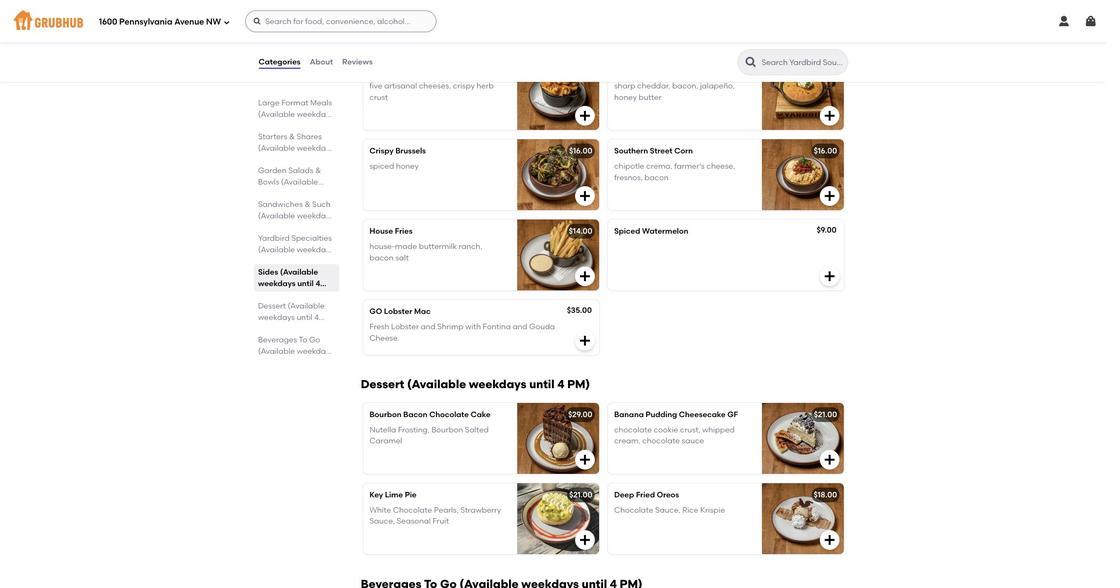 Task type: locate. For each thing, give the bounding box(es) containing it.
bacon inside chipotle crema, farmer's cheese, fresnos, bacon
[[645, 173, 669, 182]]

dessert (available weekdays until 4 pm)
[[361, 377, 590, 391]]

dessert up bacon
[[361, 377, 404, 391]]

4
[[545, 33, 552, 47], [276, 121, 280, 131], [276, 155, 280, 164], [314, 189, 319, 198], [276, 223, 280, 232], [276, 257, 280, 266], [316, 279, 320, 288], [314, 313, 319, 322], [276, 358, 280, 368], [557, 377, 564, 391]]

watermelon
[[642, 227, 688, 236]]

corn
[[674, 146, 693, 156]]

Search for food, convenience, alcohol... search field
[[245, 10, 436, 32]]

sides
[[361, 33, 392, 47], [258, 268, 278, 277]]

and left shrimp
[[421, 322, 435, 332]]

weekdays up the beverages
[[258, 313, 295, 322]]

dessert
[[258, 302, 286, 311], [361, 377, 404, 391]]

1600
[[99, 17, 117, 27]]

cream,
[[614, 437, 640, 446]]

and left gouda
[[513, 322, 527, 332]]

garden salads & bowls (available weekdays until 4 pm) tab
[[258, 165, 335, 210]]

honey down sharp
[[614, 93, 637, 102]]

mac
[[370, 66, 386, 75], [414, 307, 431, 316]]

0 vertical spatial lobster
[[384, 307, 412, 316]]

go lobster mac
[[370, 307, 431, 316]]

$16.00
[[569, 146, 592, 156], [814, 146, 837, 156]]

skillet cornbread image
[[762, 59, 844, 130]]

1 vertical spatial dessert
[[361, 377, 404, 391]]

sauce,
[[655, 506, 681, 515], [370, 517, 395, 526]]

& left such
[[305, 200, 310, 209]]

bourbon
[[370, 410, 401, 419], [431, 426, 463, 435]]

svg image
[[578, 109, 591, 122], [578, 190, 591, 203], [578, 270, 591, 283], [578, 334, 591, 347], [578, 453, 591, 466], [823, 453, 836, 466], [578, 534, 591, 547], [823, 534, 836, 547]]

1 horizontal spatial honey
[[614, 93, 637, 102]]

bacon inside house-made buttermilk ranch, bacon salt
[[370, 253, 394, 262]]

weekdays up dessert (available weekdays until 4 pm) 'tab'
[[258, 279, 296, 288]]

bourbon down bourbon bacon chocolate cake
[[431, 426, 463, 435]]

(available
[[395, 33, 454, 47], [258, 110, 295, 119], [258, 144, 295, 153], [281, 178, 318, 187], [258, 211, 295, 221], [258, 245, 295, 255], [280, 268, 318, 277], [288, 302, 325, 311], [258, 347, 295, 356], [407, 377, 466, 391]]

weekdays up herb
[[456, 33, 514, 47]]

0 horizontal spatial $21.00
[[569, 490, 592, 500]]

nw
[[206, 17, 221, 27]]

& up artisanal
[[388, 66, 394, 75]]

1 horizontal spatial dessert
[[361, 377, 404, 391]]

dessert inside sandwiches & such (available weekdays until 4 pm) yardbird specialties (available weekdays until 4 pm) sides (available weekdays until 4 pm) dessert (available weekdays until 4 pm) beverages to go (available weekdays until 4 pm)
[[258, 302, 286, 311]]

dessert down sides (available weekdays until 4 pm) tab on the left of the page
[[258, 302, 286, 311]]

1 horizontal spatial $21.00
[[814, 410, 837, 419]]

0 horizontal spatial dessert
[[258, 302, 286, 311]]

0 vertical spatial honey
[[614, 93, 637, 102]]

specialties
[[291, 234, 332, 243]]

0 horizontal spatial bacon
[[370, 253, 394, 262]]

cheese,
[[707, 162, 735, 171]]

pm)
[[555, 33, 578, 47], [282, 121, 296, 131], [282, 155, 296, 164], [258, 200, 272, 210], [282, 223, 296, 232], [282, 257, 296, 266], [258, 291, 273, 300], [258, 324, 272, 334], [282, 358, 296, 368], [567, 377, 590, 391]]

0 horizontal spatial honey
[[396, 162, 419, 171]]

beverages to go (available weekdays until 4 pm) tab
[[258, 334, 335, 368]]

1 vertical spatial bourbon
[[431, 426, 463, 435]]

0 vertical spatial bacon
[[645, 173, 669, 182]]

deep fried oreos
[[614, 490, 679, 500]]

0 vertical spatial $18.00
[[814, 66, 837, 75]]

crust
[[370, 93, 388, 102]]

1 $18.00 from the top
[[814, 66, 837, 75]]

svg image for fresh lobster and shrimp with fontina and gouda cheese.
[[578, 334, 591, 347]]

chocolate down cookie
[[642, 437, 680, 446]]

1 vertical spatial bacon
[[370, 253, 394, 262]]

format
[[281, 98, 308, 108]]

1 horizontal spatial $16.00
[[814, 146, 837, 156]]

weekdays up cake
[[469, 377, 527, 391]]

0 vertical spatial bourbon
[[370, 410, 401, 419]]

with
[[465, 322, 481, 332]]

svg image for white chocolate pearls, strawberry sauce, seasonal fruit
[[578, 534, 591, 547]]

0 horizontal spatial sides
[[258, 268, 278, 277]]

1 horizontal spatial sauce,
[[655, 506, 681, 515]]

2 $16.00 from the left
[[814, 146, 837, 156]]

& right salads
[[315, 166, 321, 175]]

$35.00
[[567, 306, 592, 315]]

1600 pennsylvania avenue nw
[[99, 17, 221, 27]]

pie
[[405, 490, 417, 500]]

chocolate
[[614, 426, 652, 435], [642, 437, 680, 446]]

artisanal
[[384, 82, 417, 91]]

bourbon bacon chocolate cake image
[[517, 403, 599, 474]]

& left shares
[[289, 132, 295, 141]]

key lime pie image
[[517, 483, 599, 554]]

shrimp
[[437, 322, 464, 332]]

(available down yardbird at the left of page
[[258, 245, 295, 255]]

weekdays down such
[[297, 211, 334, 221]]

mac up fresh lobster and shrimp with fontina and gouda cheese.
[[414, 307, 431, 316]]

and
[[421, 322, 435, 332], [513, 322, 527, 332]]

(available down "starters"
[[258, 144, 295, 153]]

$21.00 for whipped
[[814, 410, 837, 419]]

bacon
[[645, 173, 669, 182], [370, 253, 394, 262]]

1 vertical spatial sauce,
[[370, 517, 395, 526]]

0 vertical spatial $21.00
[[814, 410, 837, 419]]

1 vertical spatial sides
[[258, 268, 278, 277]]

sides down yardbird at the left of page
[[258, 268, 278, 277]]

lobster down go lobster mac
[[391, 322, 419, 332]]

1 vertical spatial lobster
[[391, 322, 419, 332]]

$9.00
[[817, 226, 837, 235]]

gf
[[727, 410, 738, 419]]

2 and from the left
[[513, 322, 527, 332]]

(available up bourbon bacon chocolate cake
[[407, 377, 466, 391]]

sandwiches & such (available weekdays until 4 pm) tab
[[258, 199, 335, 232]]

crema,
[[646, 162, 672, 171]]

bacon down house-
[[370, 253, 394, 262]]

svg image
[[1057, 15, 1071, 28], [1084, 15, 1097, 28], [253, 17, 261, 26], [223, 19, 230, 25], [823, 109, 836, 122], [823, 190, 836, 203], [823, 270, 836, 283]]

reviews
[[342, 57, 373, 67]]

sauce, down white
[[370, 517, 395, 526]]

0 horizontal spatial sauce,
[[370, 517, 395, 526]]

about button
[[309, 43, 334, 82]]

krispie
[[700, 506, 725, 515]]

cake
[[471, 410, 491, 419]]

sauce, down oreos
[[655, 506, 681, 515]]

0 horizontal spatial $16.00
[[569, 146, 592, 156]]

large format meals (available weekdays until 4 pm) tab
[[258, 97, 335, 131]]

nutella frosting, bourbon salted caramel
[[370, 426, 489, 446]]

2 $18.00 from the top
[[814, 490, 837, 500]]

sandwiches & such (available weekdays until 4 pm) yardbird specialties (available weekdays until 4 pm) sides (available weekdays until 4 pm) dessert (available weekdays until 4 pm) beverages to go (available weekdays until 4 pm)
[[258, 200, 334, 368]]

1 horizontal spatial and
[[513, 322, 527, 332]]

farmer's
[[674, 162, 705, 171]]

0 horizontal spatial and
[[421, 322, 435, 332]]

house fries image
[[517, 220, 599, 291]]

large format meals (available weekdays until 4 pm) starters & shares (available weekdays until 4 pm) garden salads & bowls (available weekdays until 4 pm)
[[258, 98, 334, 210]]

chocolate up seasonal
[[393, 506, 432, 515]]

yardbird
[[258, 234, 290, 243]]

weekdays
[[456, 33, 514, 47], [297, 110, 334, 119], [297, 144, 334, 153], [258, 189, 295, 198], [297, 211, 334, 221], [297, 245, 334, 255], [258, 279, 296, 288], [258, 313, 295, 322], [297, 347, 334, 356], [469, 377, 527, 391]]

bourbon inside nutella frosting, bourbon salted caramel
[[431, 426, 463, 435]]

0 vertical spatial sides
[[361, 33, 392, 47]]

bourbon up nutella
[[370, 410, 401, 419]]

key
[[370, 490, 383, 500]]

crispy
[[453, 82, 475, 91]]

svg image for chocolate sauce, rice krispie
[[823, 534, 836, 547]]

chipotle crema, farmer's cheese, fresnos, bacon
[[614, 162, 735, 182]]

mac up the five
[[370, 66, 386, 75]]

brussels
[[395, 146, 426, 156]]

house-made buttermilk ranch, bacon salt
[[370, 242, 482, 262]]

0 horizontal spatial mac
[[370, 66, 386, 75]]

honey inside sharp cheddar, bacon, jalapeño, honey butter
[[614, 93, 637, 102]]

(available down large
[[258, 110, 295, 119]]

five artisanal cheeses, crispy herb crust
[[370, 82, 494, 102]]

reviews button
[[342, 43, 373, 82]]

0 vertical spatial sauce,
[[655, 506, 681, 515]]

bacon,
[[672, 82, 698, 91]]

lobster for fresh
[[391, 322, 419, 332]]

$14.00
[[569, 227, 592, 236]]

honey down brussels
[[396, 162, 419, 171]]

nutella
[[370, 426, 396, 435]]

(available down sides (available weekdays until 4 pm) tab on the left of the page
[[288, 302, 325, 311]]

spiced honey
[[370, 162, 419, 171]]

chocolate up nutella frosting, bourbon salted caramel
[[429, 410, 469, 419]]

chocolate
[[429, 410, 469, 419], [393, 506, 432, 515], [614, 506, 653, 515]]

sides up reviews
[[361, 33, 392, 47]]

1 vertical spatial mac
[[414, 307, 431, 316]]

0 vertical spatial dessert
[[258, 302, 286, 311]]

sides inside sandwiches & such (available weekdays until 4 pm) yardbird specialties (available weekdays until 4 pm) sides (available weekdays until 4 pm) dessert (available weekdays until 4 pm) beverages to go (available weekdays until 4 pm)
[[258, 268, 278, 277]]

1 horizontal spatial bacon
[[645, 173, 669, 182]]

lobster inside fresh lobster and shrimp with fontina and gouda cheese.
[[391, 322, 419, 332]]

1 horizontal spatial bourbon
[[431, 426, 463, 435]]

deep fried oreos image
[[762, 483, 844, 554]]

cookie
[[654, 426, 678, 435]]

1 horizontal spatial sides
[[361, 33, 392, 47]]

chocolate cookie crust, whipped cream, chocolate sauce
[[614, 426, 735, 446]]

1 vertical spatial $21.00
[[569, 490, 592, 500]]

1 vertical spatial chocolate
[[642, 437, 680, 446]]

bacon down crema,
[[645, 173, 669, 182]]

lobster
[[384, 307, 412, 316], [391, 322, 419, 332]]

lobster right go
[[384, 307, 412, 316]]

1 vertical spatial $18.00
[[814, 490, 837, 500]]

chocolate up cream,
[[614, 426, 652, 435]]

1 $16.00 from the left
[[569, 146, 592, 156]]

&
[[388, 66, 394, 75], [289, 132, 295, 141], [315, 166, 321, 175], [305, 200, 310, 209]]

chocolate down deep
[[614, 506, 653, 515]]

(available down sandwiches
[[258, 211, 295, 221]]

street
[[650, 146, 673, 156]]

0 vertical spatial mac
[[370, 66, 386, 75]]

pudding
[[646, 410, 677, 419]]

house fries
[[370, 227, 413, 236]]



Task type: vqa. For each thing, say whether or not it's contained in the screenshot.
Ridgefield Park
no



Task type: describe. For each thing, give the bounding box(es) containing it.
shares
[[297, 132, 322, 141]]

herb
[[477, 82, 494, 91]]

crispy brussels image
[[517, 139, 599, 210]]

oreos
[[657, 490, 679, 500]]

starters
[[258, 132, 287, 141]]

(available down 'yardbird specialties (available weekdays until 4 pm)' tab
[[280, 268, 318, 277]]

weekdays down go
[[297, 347, 334, 356]]

0 vertical spatial chocolate
[[614, 426, 652, 435]]

key lime pie
[[370, 490, 417, 500]]

1 and from the left
[[421, 322, 435, 332]]

(available up the cheese
[[395, 33, 454, 47]]

fresnos,
[[614, 173, 643, 182]]

banana pudding cheesecake gf
[[614, 410, 738, 419]]

large
[[258, 98, 280, 108]]

such
[[312, 200, 331, 209]]

$16.00 for spiced honey
[[569, 146, 592, 156]]

white chocolate pearls, strawberry sauce, seasonal fruit
[[370, 506, 501, 526]]

southern street corn
[[614, 146, 693, 156]]

butter
[[639, 93, 662, 102]]

spiced watermelon
[[614, 227, 688, 236]]

search icon image
[[744, 56, 757, 69]]

chocolate inside "white chocolate pearls, strawberry sauce, seasonal fruit"
[[393, 506, 432, 515]]

banana
[[614, 410, 644, 419]]

banana pudding cheesecake gf image
[[762, 403, 844, 474]]

0 horizontal spatial bourbon
[[370, 410, 401, 419]]

fresh lobster and shrimp with fontina and gouda cheese.
[[370, 322, 555, 343]]

crispy
[[370, 146, 394, 156]]

$29.00
[[568, 410, 592, 419]]

cheese
[[396, 66, 424, 75]]

salt
[[395, 253, 409, 262]]

mac & cheese
[[370, 66, 424, 75]]

categories button
[[258, 43, 301, 82]]

fried
[[636, 490, 655, 500]]

starters & shares (available weekdays until 4 pm) tab
[[258, 131, 335, 164]]

yardbird specialties (available weekdays until 4 pm) tab
[[258, 233, 335, 266]]

frosting,
[[398, 426, 430, 435]]

svg image for nutella frosting, bourbon salted caramel
[[578, 453, 591, 466]]

bourbon bacon chocolate cake
[[370, 410, 491, 419]]

rice
[[682, 506, 698, 515]]

weekdays up sandwiches
[[258, 189, 295, 198]]

svg image for spiced honey
[[578, 190, 591, 203]]

svg image for house-made buttermilk ranch, bacon salt
[[578, 270, 591, 283]]

sauce, inside "white chocolate pearls, strawberry sauce, seasonal fruit"
[[370, 517, 395, 526]]

house-
[[370, 242, 395, 251]]

sides (available weekdays until 4 pm) tab
[[258, 267, 335, 300]]

categories
[[259, 57, 301, 67]]

cheddar,
[[637, 82, 670, 91]]

(available down the beverages
[[258, 347, 295, 356]]

five
[[370, 82, 382, 91]]

southern
[[614, 146, 648, 156]]

bacon
[[403, 410, 427, 419]]

fresh
[[370, 322, 389, 332]]

cheeses,
[[419, 82, 451, 91]]

weekdays down specialties
[[297, 245, 334, 255]]

meals
[[310, 98, 332, 108]]

crispy brussels
[[370, 146, 426, 156]]

crust,
[[680, 426, 701, 435]]

fruit
[[433, 517, 449, 526]]

sauce
[[682, 437, 704, 446]]

main navigation navigation
[[0, 0, 1106, 43]]

beverages
[[258, 335, 297, 345]]

lobster for go
[[384, 307, 412, 316]]

house
[[370, 227, 393, 236]]

bowls
[[258, 178, 279, 187]]

sharp cheddar, bacon, jalapeño, honey butter
[[614, 82, 735, 102]]

sandwiches
[[258, 200, 303, 209]]

1 vertical spatial honey
[[396, 162, 419, 171]]

about
[[310, 57, 333, 67]]

garden
[[258, 166, 287, 175]]

mac & cheese image
[[517, 59, 599, 130]]

weekdays down meals in the top of the page
[[297, 110, 334, 119]]

made
[[395, 242, 417, 251]]

avenue
[[174, 17, 204, 27]]

fontina
[[483, 322, 511, 332]]

white
[[370, 506, 391, 515]]

svg image for chocolate cookie crust, whipped cream, chocolate sauce
[[823, 453, 836, 466]]

ranch,
[[459, 242, 482, 251]]

chocolate sauce, rice krispie
[[614, 506, 725, 515]]

1 horizontal spatial mac
[[414, 307, 431, 316]]

weekdays down shares
[[297, 144, 334, 153]]

caramel
[[370, 437, 402, 446]]

go
[[309, 335, 320, 345]]

fries
[[395, 227, 413, 236]]

seasonal
[[397, 517, 431, 526]]

cheesecake
[[679, 410, 726, 419]]

$18.00 for krispie
[[814, 490, 837, 500]]

cheese.
[[370, 334, 400, 343]]

salads
[[288, 166, 313, 175]]

(available down salads
[[281, 178, 318, 187]]

sharp
[[614, 82, 635, 91]]

southern street corn image
[[762, 139, 844, 210]]

dessert (available weekdays until 4 pm) tab
[[258, 300, 335, 334]]

buttermilk
[[419, 242, 457, 251]]

& inside sandwiches & such (available weekdays until 4 pm) yardbird specialties (available weekdays until 4 pm) sides (available weekdays until 4 pm) dessert (available weekdays until 4 pm) beverages to go (available weekdays until 4 pm)
[[305, 200, 310, 209]]

svg image for five artisanal cheeses, crispy herb crust
[[578, 109, 591, 122]]

to
[[299, 335, 307, 345]]

spiced
[[370, 162, 394, 171]]

go
[[370, 307, 382, 316]]

$18.00 for jalapeño,
[[814, 66, 837, 75]]

strawberry
[[460, 506, 501, 515]]

$16.00 for chipotle crema, farmer's cheese, fresnos, bacon
[[814, 146, 837, 156]]

jalapeño,
[[700, 82, 735, 91]]

$21.00 for strawberry
[[569, 490, 592, 500]]

salted
[[465, 426, 489, 435]]

Search Yardbird Southern Table & Bar search field
[[761, 57, 844, 68]]

chipotle
[[614, 162, 644, 171]]

gouda
[[529, 322, 555, 332]]

whipped
[[702, 426, 735, 435]]

sides (available weekdays until 4 pm)
[[361, 33, 578, 47]]



